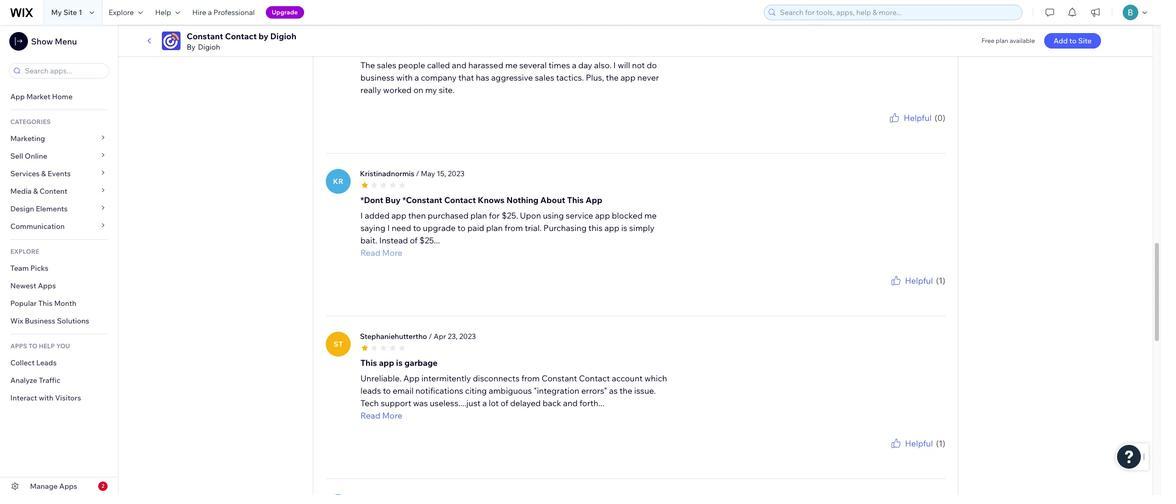 Task type: locate. For each thing, give the bounding box(es) containing it.
wix business solutions
[[10, 317, 89, 326]]

1 vertical spatial you
[[883, 287, 893, 295]]

constant up "integration at the bottom of the page
[[542, 373, 577, 384]]

a up on
[[415, 72, 419, 83]]

feedback for this app is garbage unreliable.  app intermitently disconnects from constant contact account which leads to email notifications citing ambiguous "integration errors" as the issue. tech support was useless....just a lot of delayed back and forth... read more
[[919, 450, 946, 458]]

i left will
[[614, 60, 616, 70]]

1 horizontal spatial me
[[645, 210, 657, 221]]

2 vertical spatial 2023
[[459, 332, 476, 341]]

1 horizontal spatial app
[[404, 373, 420, 384]]

leads
[[361, 386, 381, 396]]

0 vertical spatial more
[[382, 248, 403, 258]]

2 horizontal spatial i
[[614, 60, 616, 70]]

0 horizontal spatial contact
[[225, 31, 257, 41]]

0 horizontal spatial &
[[33, 187, 38, 196]]

read more button down 'delayed'
[[361, 410, 671, 422]]

app left 'market'
[[10, 92, 25, 101]]

from down $25.
[[505, 223, 523, 233]]

0 horizontal spatial /
[[391, 18, 394, 28]]

purchasing
[[544, 223, 587, 233]]

0 vertical spatial plan
[[996, 37, 1009, 44]]

contact
[[225, 31, 257, 41], [444, 195, 476, 205], [579, 373, 610, 384]]

1 vertical spatial /
[[416, 169, 419, 178]]

0 vertical spatial constant
[[187, 31, 223, 41]]

i inside the sales people called and harassed me several times a day also. i will not do business with a company that has aggressive sales tactics. plus, the app never really worked on my site.
[[614, 60, 616, 70]]

read more button for delayed
[[361, 410, 671, 422]]

0 horizontal spatial constant
[[187, 31, 223, 41]]

help
[[155, 8, 171, 17]]

3 thank from the top
[[864, 450, 881, 458]]

1 horizontal spatial apps
[[59, 482, 77, 492]]

2 vertical spatial helpful button
[[890, 438, 933, 450]]

apps right the manage
[[59, 482, 77, 492]]

the inside the this app is garbage unreliable.  app intermitently disconnects from constant contact account which leads to email notifications citing ambiguous "integration errors" as the issue. tech support was useless....just a lot of delayed back and forth... read more
[[620, 386, 633, 396]]

1 vertical spatial contact
[[444, 195, 476, 205]]

buy
[[385, 195, 401, 205]]

1 (1) from the top
[[936, 276, 946, 286]]

app up email
[[404, 373, 420, 384]]

1 read from the top
[[361, 248, 381, 258]]

(1) for *dont buy *constant contact knows nothing about this app i added app then purchased plan for $25. upon using service app blocked me saying i need to upgrade to paid plan from trial. purchasing this app is simply bait. instead of $25... read more
[[936, 276, 946, 286]]

0 vertical spatial is
[[621, 223, 628, 233]]

0 horizontal spatial digioh
[[198, 42, 220, 52]]

and
[[452, 60, 467, 70], [563, 398, 578, 409]]

jun
[[396, 18, 409, 28]]

team
[[10, 264, 29, 273]]

available
[[1010, 37, 1035, 44]]

constant inside the this app is garbage unreliable.  app intermitently disconnects from constant contact account which leads to email notifications citing ambiguous "integration errors" as the issue. tech support was useless....just a lot of delayed back and forth... read more
[[542, 373, 577, 384]]

0 horizontal spatial sales
[[377, 60, 397, 70]]

marketing link
[[0, 130, 118, 147]]

for for / may 15, 2023
[[895, 287, 903, 295]]

manage
[[30, 482, 58, 492]]

1 horizontal spatial contact
[[444, 195, 476, 205]]

1 horizontal spatial is
[[621, 223, 628, 233]]

from inside the this app is garbage unreliable.  app intermitently disconnects from constant contact account which leads to email notifications citing ambiguous "integration errors" as the issue. tech support was useless....just a lot of delayed back and forth... read more
[[522, 373, 540, 384]]

constant contact by digioh logo image
[[162, 32, 181, 50]]

and up the 'that'
[[452, 60, 467, 70]]

2 vertical spatial you
[[883, 450, 893, 458]]

2 (1) from the top
[[936, 439, 946, 449]]

notifications
[[416, 386, 463, 396]]

the down account at the right bottom of the page
[[620, 386, 633, 396]]

of left $25...
[[410, 235, 418, 246]]

with up worked
[[396, 72, 413, 83]]

1 vertical spatial more
[[382, 411, 403, 421]]

2 vertical spatial thank
[[864, 450, 881, 458]]

site.
[[439, 85, 455, 95]]

thank you for your feedback for *dont buy *constant contact knows nothing about this app i added app then purchased plan for $25. upon using service app blocked me saying i need to upgrade to paid plan from trial. purchasing this app is simply bait. instead of $25... read more
[[864, 287, 946, 295]]

constant up by
[[187, 31, 223, 41]]

app market home link
[[0, 88, 118, 106]]

2 vertical spatial app
[[404, 373, 420, 384]]

1 horizontal spatial this
[[361, 358, 377, 368]]

0 vertical spatial i
[[614, 60, 616, 70]]

plan right the paid
[[486, 223, 503, 233]]

3 your from the top
[[904, 450, 917, 458]]

1 horizontal spatial of
[[501, 398, 509, 409]]

more down instead
[[382, 248, 403, 258]]

1 vertical spatial and
[[563, 398, 578, 409]]

1 horizontal spatial /
[[416, 169, 419, 178]]

2 vertical spatial contact
[[579, 373, 610, 384]]

0 vertical spatial and
[[452, 60, 467, 70]]

communication link
[[0, 218, 118, 235]]

a left lot
[[483, 398, 487, 409]]

1 vertical spatial me
[[645, 210, 657, 221]]

0 horizontal spatial is
[[396, 358, 403, 368]]

app inside the this app is garbage unreliable.  app intermitently disconnects from constant contact account which leads to email notifications citing ambiguous "integration errors" as the issue. tech support was useless....just a lot of delayed back and forth... read more
[[379, 358, 394, 368]]

1 vertical spatial feedback
[[919, 287, 946, 295]]

for for / jun 22, 2023
[[895, 124, 903, 132]]

from up ambiguous
[[522, 373, 540, 384]]

0 vertical spatial read more button
[[361, 247, 671, 259]]

purchased
[[428, 210, 469, 221]]

&
[[41, 169, 46, 178], [33, 187, 38, 196]]

1 vertical spatial plan
[[471, 210, 487, 221]]

1 you from the top
[[883, 124, 893, 132]]

1 horizontal spatial site
[[1079, 36, 1092, 46]]

you
[[56, 343, 70, 350]]

smp399
[[360, 18, 389, 28]]

is inside *dont buy *constant contact knows nothing about this app i added app then purchased plan for $25. upon using service app blocked me saying i need to upgrade to paid plan from trial. purchasing this app is simply bait. instead of $25... read more
[[621, 223, 628, 233]]

1 thank from the top
[[864, 124, 881, 132]]

0 horizontal spatial apps
[[38, 281, 56, 291]]

sales up business
[[377, 60, 397, 70]]

trial.
[[525, 223, 542, 233]]

sell
[[10, 152, 23, 161]]

app down will
[[621, 72, 636, 83]]

errors"
[[581, 386, 607, 396]]

of
[[410, 235, 418, 246], [501, 398, 509, 409]]

apps for manage apps
[[59, 482, 77, 492]]

with down traffic
[[39, 394, 53, 403]]

0 horizontal spatial this
[[38, 299, 53, 308]]

1 vertical spatial thank
[[864, 287, 881, 295]]

of right lot
[[501, 398, 509, 409]]

2 read from the top
[[361, 411, 381, 421]]

read more button down trial.
[[361, 247, 671, 259]]

to
[[1070, 36, 1077, 46], [413, 223, 421, 233], [458, 223, 466, 233], [383, 386, 391, 396]]

1 vertical spatial site
[[1079, 36, 1092, 46]]

2 vertical spatial helpful
[[905, 439, 933, 449]]

1 vertical spatial is
[[396, 358, 403, 368]]

3 thank you for your feedback from the top
[[864, 450, 946, 458]]

0 horizontal spatial of
[[410, 235, 418, 246]]

services & events link
[[0, 165, 118, 183]]

helpful for *dont buy *constant contact knows nothing about this app i added app then purchased plan for $25. upon using service app blocked me saying i need to upgrade to paid plan from trial. purchasing this app is simply bait. instead of $25... read more
[[905, 276, 933, 286]]

sales down "several"
[[535, 72, 555, 83]]

1 vertical spatial the
[[620, 386, 633, 396]]

*dont
[[361, 195, 383, 205]]

1 vertical spatial thank you for your feedback
[[864, 287, 946, 295]]

citing
[[465, 386, 487, 396]]

1 thank you for your feedback from the top
[[864, 124, 946, 132]]

stephaniehuttertho
[[360, 332, 427, 341]]

1 your from the top
[[904, 124, 917, 132]]

1 vertical spatial with
[[39, 394, 53, 403]]

0 vertical spatial the
[[606, 72, 619, 83]]

/ left jun on the left top
[[391, 18, 394, 28]]

0 vertical spatial this
[[567, 195, 584, 205]]

added
[[365, 210, 390, 221]]

support
[[381, 398, 411, 409]]

forth...
[[580, 398, 605, 409]]

show menu
[[31, 36, 77, 47]]

and right back
[[563, 398, 578, 409]]

1 vertical spatial helpful
[[905, 276, 933, 286]]

0 vertical spatial contact
[[225, 31, 257, 41]]

this up the unreliable.
[[361, 358, 377, 368]]

month
[[54, 299, 77, 308]]

1 vertical spatial digioh
[[198, 42, 220, 52]]

2 vertical spatial your
[[904, 450, 917, 458]]

by
[[259, 31, 269, 41]]

interact
[[10, 394, 37, 403]]

for for / apr 23, 2023
[[895, 450, 903, 458]]

media & content link
[[0, 183, 118, 200]]

2 thank from the top
[[864, 287, 881, 295]]

& left events
[[41, 169, 46, 178]]

app inside *dont buy *constant contact knows nothing about this app i added app then purchased plan for $25. upon using service app blocked me saying i need to upgrade to paid plan from trial. purchasing this app is simply bait. instead of $25... read more
[[586, 195, 603, 205]]

the down also.
[[606, 72, 619, 83]]

constant inside the constant contact by digioh by digioh
[[187, 31, 223, 41]]

is down "blocked"
[[621, 223, 628, 233]]

delayed
[[510, 398, 541, 409]]

me inside *dont buy *constant contact knows nothing about this app i added app then purchased plan for $25. upon using service app blocked me saying i need to upgrade to paid plan from trial. purchasing this app is simply bait. instead of $25... read more
[[645, 210, 657, 221]]

1 more from the top
[[382, 248, 403, 258]]

me up aggressive
[[505, 60, 518, 70]]

2023 right 23,
[[459, 332, 476, 341]]

0 horizontal spatial with
[[39, 394, 53, 403]]

1 vertical spatial &
[[33, 187, 38, 196]]

1 read more button from the top
[[361, 247, 671, 259]]

3 you from the top
[[883, 450, 893, 458]]

0 vertical spatial helpful button
[[889, 112, 932, 124]]

3 feedback from the top
[[919, 450, 946, 458]]

2023 right 15, in the top left of the page
[[448, 169, 465, 178]]

0 vertical spatial sales
[[377, 60, 397, 70]]

1 horizontal spatial i
[[387, 223, 390, 233]]

which
[[645, 373, 667, 384]]

harassed
[[469, 60, 504, 70]]

0 vertical spatial from
[[505, 223, 523, 233]]

sell online link
[[0, 147, 118, 165]]

0 vertical spatial &
[[41, 169, 46, 178]]

/
[[391, 18, 394, 28], [416, 169, 419, 178], [429, 332, 432, 341]]

smp399 / jun 22, 2023
[[360, 18, 439, 28]]

2
[[101, 483, 104, 490]]

0 vertical spatial app
[[10, 92, 25, 101]]

read down tech
[[361, 411, 381, 421]]

1 horizontal spatial and
[[563, 398, 578, 409]]

1 vertical spatial i
[[361, 210, 363, 221]]

helpful button
[[889, 112, 932, 124], [890, 275, 933, 287], [890, 438, 933, 450]]

read inside *dont buy *constant contact knows nothing about this app i added app then purchased plan for $25. upon using service app blocked me saying i need to upgrade to paid plan from trial. purchasing this app is simply bait. instead of $25... read more
[[361, 248, 381, 258]]

contact up errors"
[[579, 373, 610, 384]]

on
[[414, 85, 424, 95]]

analyze
[[10, 376, 37, 385]]

1 vertical spatial sales
[[535, 72, 555, 83]]

1 vertical spatial constant
[[542, 373, 577, 384]]

0 vertical spatial read
[[361, 248, 381, 258]]

times
[[549, 60, 570, 70]]

0 vertical spatial with
[[396, 72, 413, 83]]

2 horizontal spatial contact
[[579, 373, 610, 384]]

more inside the this app is garbage unreliable.  app intermitently disconnects from constant contact account which leads to email notifications citing ambiguous "integration errors" as the issue. tech support was useless....just a lot of delayed back and forth... read more
[[382, 411, 403, 421]]

0 vertical spatial of
[[410, 235, 418, 246]]

1 horizontal spatial constant
[[542, 373, 577, 384]]

menu
[[55, 36, 77, 47]]

2 read more button from the top
[[361, 410, 671, 422]]

several
[[520, 60, 547, 70]]

this inside sidebar 'element'
[[38, 299, 53, 308]]

1 vertical spatial 2023
[[448, 169, 465, 178]]

of inside *dont buy *constant contact knows nothing about this app i added app then purchased plan for $25. upon using service app blocked me saying i need to upgrade to paid plan from trial. purchasing this app is simply bait. instead of $25... read more
[[410, 235, 418, 246]]

to right add
[[1070, 36, 1077, 46]]

2 your from the top
[[904, 287, 917, 295]]

apps up popular this month
[[38, 281, 56, 291]]

design elements
[[10, 204, 68, 214]]

for inside *dont buy *constant contact knows nothing about this app i added app then purchased plan for $25. upon using service app blocked me saying i need to upgrade to paid plan from trial. purchasing this app is simply bait. instead of $25... read more
[[489, 210, 500, 221]]

app up service
[[586, 195, 603, 205]]

0 vertical spatial your
[[904, 124, 917, 132]]

site inside add to site button
[[1079, 36, 1092, 46]]

interact with visitors link
[[0, 390, 118, 407]]

will
[[618, 60, 630, 70]]

& inside 'link'
[[33, 187, 38, 196]]

2 thank you for your feedback from the top
[[864, 287, 946, 295]]

professional
[[214, 8, 255, 17]]

2 horizontal spatial /
[[429, 332, 432, 341]]

site right add
[[1079, 36, 1092, 46]]

sell online
[[10, 152, 47, 161]]

2 vertical spatial feedback
[[919, 450, 946, 458]]

digioh
[[270, 31, 296, 41], [198, 42, 220, 52]]

more down support
[[382, 411, 403, 421]]

i left need
[[387, 223, 390, 233]]

0 horizontal spatial app
[[10, 92, 25, 101]]

worked
[[383, 85, 412, 95]]

& for content
[[33, 187, 38, 196]]

interact with visitors
[[10, 394, 81, 403]]

me up simply
[[645, 210, 657, 221]]

1 feedback from the top
[[919, 124, 946, 132]]

& right media at the left top
[[33, 187, 38, 196]]

content
[[40, 187, 67, 196]]

0 vertical spatial (1)
[[936, 276, 946, 286]]

2 more from the top
[[382, 411, 403, 421]]

plan up the paid
[[471, 210, 487, 221]]

from
[[505, 223, 523, 233], [522, 373, 540, 384]]

i
[[614, 60, 616, 70], [361, 210, 363, 221], [387, 223, 390, 233]]

add to site button
[[1045, 33, 1101, 49]]

2 feedback from the top
[[919, 287, 946, 295]]

0 vertical spatial you
[[883, 124, 893, 132]]

0 horizontal spatial me
[[505, 60, 518, 70]]

newest apps link
[[0, 277, 118, 295]]

plan
[[996, 37, 1009, 44], [471, 210, 487, 221], [486, 223, 503, 233]]

site left 1
[[63, 8, 77, 17]]

& for events
[[41, 169, 46, 178]]

app
[[10, 92, 25, 101], [586, 195, 603, 205], [404, 373, 420, 384]]

read down bait.
[[361, 248, 381, 258]]

the
[[361, 60, 375, 70]]

thank for *dont buy *constant contact knows nothing about this app i added app then purchased plan for $25. upon using service app blocked me saying i need to upgrade to paid plan from trial. purchasing this app is simply bait. instead of $25... read more
[[864, 287, 881, 295]]

events
[[48, 169, 71, 178]]

2 horizontal spatial app
[[586, 195, 603, 205]]

1 horizontal spatial with
[[396, 72, 413, 83]]

app up the unreliable.
[[379, 358, 394, 368]]

this app is garbage unreliable.  app intermitently disconnects from constant contact account which leads to email notifications citing ambiguous "integration errors" as the issue. tech support was useless....just a lot of delayed back and forth... read more
[[361, 358, 667, 421]]

is inside the this app is garbage unreliable.  app intermitently disconnects from constant contact account which leads to email notifications citing ambiguous "integration errors" as the issue. tech support was useless....just a lot of delayed back and forth... read more
[[396, 358, 403, 368]]

1 vertical spatial helpful button
[[890, 275, 933, 287]]

apps
[[38, 281, 56, 291], [59, 482, 77, 492]]

constant contact by digioh by digioh
[[187, 31, 296, 52]]

2 horizontal spatial this
[[567, 195, 584, 205]]

popular this month link
[[0, 295, 118, 313]]

2023 for contact
[[448, 169, 465, 178]]

you for this app is garbage unreliable.  app intermitently disconnects from constant contact account which leads to email notifications citing ambiguous "integration errors" as the issue. tech support was useless....just a lot of delayed back and forth... read more
[[883, 450, 893, 458]]

read more button for from
[[361, 247, 671, 259]]

sm
[[333, 26, 344, 36]]

1 vertical spatial from
[[522, 373, 540, 384]]

0 horizontal spatial site
[[63, 8, 77, 17]]

app market home
[[10, 92, 73, 101]]

useless....just
[[430, 398, 481, 409]]

plan right free
[[996, 37, 1009, 44]]

contact left by
[[225, 31, 257, 41]]

this up service
[[567, 195, 584, 205]]

/ left apr
[[429, 332, 432, 341]]

also.
[[594, 60, 612, 70]]

hire a professional
[[192, 8, 255, 17]]

0 vertical spatial helpful
[[904, 113, 932, 123]]

me
[[505, 60, 518, 70], [645, 210, 657, 221]]

1 vertical spatial read
[[361, 411, 381, 421]]

2 vertical spatial i
[[387, 223, 390, 233]]

apps inside 'link'
[[38, 281, 56, 291]]

2023 for garbage
[[459, 332, 476, 341]]

ambiguous
[[489, 386, 532, 396]]

may
[[421, 169, 435, 178]]

hire a professional link
[[186, 0, 261, 25]]

thank you for your feedback for this app is garbage unreliable.  app intermitently disconnects from constant contact account which leads to email notifications citing ambiguous "integration errors" as the issue. tech support was useless....just a lot of delayed back and forth... read more
[[864, 450, 946, 458]]

to down the unreliable.
[[383, 386, 391, 396]]

1 vertical spatial apps
[[59, 482, 77, 492]]

0 vertical spatial apps
[[38, 281, 56, 291]]

/ left may
[[416, 169, 419, 178]]

i left added
[[361, 210, 363, 221]]

is left garbage
[[396, 358, 403, 368]]

0 vertical spatial thank you for your feedback
[[864, 124, 946, 132]]

as
[[609, 386, 618, 396]]

1 vertical spatial (1)
[[936, 439, 946, 449]]

2023 right the 22,
[[422, 18, 439, 28]]

2 you from the top
[[883, 287, 893, 295]]

0 vertical spatial feedback
[[919, 124, 946, 132]]

1 horizontal spatial the
[[620, 386, 633, 396]]

*constant
[[403, 195, 443, 205]]

0 vertical spatial digioh
[[270, 31, 296, 41]]

contact up purchased
[[444, 195, 476, 205]]

0 vertical spatial thank
[[864, 124, 881, 132]]

this up "wix business solutions"
[[38, 299, 53, 308]]

1 vertical spatial your
[[904, 287, 917, 295]]



Task type: describe. For each thing, give the bounding box(es) containing it.
unreliable.
[[361, 373, 402, 384]]

explore
[[109, 8, 134, 17]]

hire
[[192, 8, 206, 17]]

free
[[982, 37, 995, 44]]

show menu button
[[9, 32, 77, 51]]

collect leads
[[10, 359, 57, 368]]

design
[[10, 204, 34, 214]]

app up this at the right of page
[[595, 210, 610, 221]]

paid
[[468, 223, 484, 233]]

about
[[541, 195, 565, 205]]

home
[[52, 92, 73, 101]]

more inside *dont buy *constant contact knows nothing about this app i added app then purchased plan for $25. upon using service app blocked me saying i need to upgrade to paid plan from trial. purchasing this app is simply bait. instead of $25... read more
[[382, 248, 403, 258]]

1 horizontal spatial sales
[[535, 72, 555, 83]]

your for *dont buy *constant contact knows nothing about this app i added app then purchased plan for $25. upon using service app blocked me saying i need to upgrade to paid plan from trial. purchasing this app is simply bait. instead of $25... read more
[[904, 287, 917, 295]]

of inside the this app is garbage unreliable.  app intermitently disconnects from constant contact account which leads to email notifications citing ambiguous "integration errors" as the issue. tech support was useless....just a lot of delayed back and forth... read more
[[501, 398, 509, 409]]

disconnects
[[473, 373, 520, 384]]

free plan available
[[982, 37, 1035, 44]]

company
[[421, 72, 457, 83]]

this inside *dont buy *constant contact knows nothing about this app i added app then purchased plan for $25. upon using service app blocked me saying i need to upgrade to paid plan from trial. purchasing this app is simply bait. instead of $25... read more
[[567, 195, 584, 205]]

by
[[187, 42, 195, 52]]

helpful button for this app is garbage unreliable.  app intermitently disconnects from constant contact account which leads to email notifications citing ambiguous "integration errors" as the issue. tech support was useless....just a lot of delayed back and forth... read more
[[890, 438, 933, 450]]

analyze traffic link
[[0, 372, 118, 390]]

Search apps... field
[[22, 64, 106, 78]]

solutions
[[57, 317, 89, 326]]

traffic
[[39, 376, 60, 385]]

apps for newest apps
[[38, 281, 56, 291]]

kristinadnormis
[[360, 169, 415, 178]]

to
[[29, 343, 37, 350]]

add
[[1054, 36, 1068, 46]]

app up need
[[392, 210, 407, 221]]

to inside the this app is garbage unreliable.  app intermitently disconnects from constant contact account which leads to email notifications citing ambiguous "integration errors" as the issue. tech support was useless....just a lot of delayed back and forth... read more
[[383, 386, 391, 396]]

app right this at the right of page
[[605, 223, 620, 233]]

my site 1
[[51, 8, 82, 17]]

email
[[393, 386, 414, 396]]

*dont buy *constant contact knows nothing about this app i added app then purchased plan for $25. upon using service app blocked me saying i need to upgrade to paid plan from trial. purchasing this app is simply bait. instead of $25... read more
[[361, 195, 657, 258]]

/ for *constant
[[416, 169, 419, 178]]

my
[[425, 85, 437, 95]]

contact inside the constant contact by digioh by digioh
[[225, 31, 257, 41]]

contact inside *dont buy *constant contact knows nothing about this app i added app then purchased plan for $25. upon using service app blocked me saying i need to upgrade to paid plan from trial. purchasing this app is simply bait. instead of $25... read more
[[444, 195, 476, 205]]

not
[[632, 60, 645, 70]]

a inside the this app is garbage unreliable.  app intermitently disconnects from constant contact account which leads to email notifications citing ambiguous "integration errors" as the issue. tech support was useless....just a lot of delayed back and forth... read more
[[483, 398, 487, 409]]

has
[[476, 72, 489, 83]]

to down then
[[413, 223, 421, 233]]

design elements link
[[0, 200, 118, 218]]

(1) for this app is garbage unreliable.  app intermitently disconnects from constant contact account which leads to email notifications citing ambiguous "integration errors" as the issue. tech support was useless....just a lot of delayed back and forth... read more
[[936, 439, 946, 449]]

wix business solutions link
[[0, 313, 118, 330]]

from inside *dont buy *constant contact knows nothing about this app i added app then purchased plan for $25. upon using service app blocked me saying i need to upgrade to paid plan from trial. purchasing this app is simply bait. instead of $25... read more
[[505, 223, 523, 233]]

day
[[579, 60, 593, 70]]

app inside the this app is garbage unreliable.  app intermitently disconnects from constant contact account which leads to email notifications citing ambiguous "integration errors" as the issue. tech support was useless....just a lot of delayed back and forth... read more
[[404, 373, 420, 384]]

saying
[[361, 223, 386, 233]]

people
[[398, 60, 425, 70]]

helpful for this app is garbage unreliable.  app intermitently disconnects from constant contact account which leads to email notifications citing ambiguous "integration errors" as the issue. tech support was useless....just a lot of delayed back and forth... read more
[[905, 439, 933, 449]]

garbage
[[405, 358, 438, 368]]

media
[[10, 187, 32, 196]]

communication
[[10, 222, 66, 231]]

popular this month
[[10, 299, 77, 308]]

then
[[408, 210, 426, 221]]

sidebar element
[[0, 25, 118, 496]]

a left day
[[572, 60, 577, 70]]

to left the paid
[[458, 223, 466, 233]]

st
[[334, 340, 343, 349]]

/ for is
[[429, 332, 432, 341]]

aggressive
[[491, 72, 533, 83]]

business
[[25, 317, 55, 326]]

app inside sidebar 'element'
[[10, 92, 25, 101]]

kristinadnormis / may 15, 2023
[[360, 169, 465, 178]]

the sales people called and harassed me several times a day also. i will not do business with a company that has aggressive sales tactics. plus, the app never really worked on my site.
[[361, 60, 659, 95]]

thank for this app is garbage unreliable.  app intermitently disconnects from constant contact account which leads to email notifications citing ambiguous "integration errors" as the issue. tech support was useless....just a lot of delayed back and forth... read more
[[864, 450, 881, 458]]

the inside the sales people called and harassed me several times a day also. i will not do business with a company that has aggressive sales tactics. plus, the app never really worked on my site.
[[606, 72, 619, 83]]

Search for tools, apps, help & more... field
[[777, 5, 1019, 20]]

2 vertical spatial plan
[[486, 223, 503, 233]]

blocked
[[612, 210, 643, 221]]

with inside sidebar 'element'
[[39, 394, 53, 403]]

online
[[25, 152, 47, 161]]

with inside the sales people called and harassed me several times a day also. i will not do business with a company that has aggressive sales tactics. plus, the app never really worked on my site.
[[396, 72, 413, 83]]

(0)
[[935, 113, 946, 123]]

manage apps
[[30, 482, 77, 492]]

simply
[[629, 223, 655, 233]]

23,
[[448, 332, 458, 341]]

issue.
[[634, 386, 656, 396]]

1
[[79, 8, 82, 17]]

app inside the sales people called and harassed me several times a day also. i will not do business with a company that has aggressive sales tactics. plus, the app never really worked on my site.
[[621, 72, 636, 83]]

0 vertical spatial 2023
[[422, 18, 439, 28]]

my
[[51, 8, 62, 17]]

upgrade
[[423, 223, 456, 233]]

kr
[[333, 177, 344, 186]]

to inside button
[[1070, 36, 1077, 46]]

contact inside the this app is garbage unreliable.  app intermitently disconnects from constant contact account which leads to email notifications citing ambiguous "integration errors" as the issue. tech support was useless....just a lot of delayed back and forth... read more
[[579, 373, 610, 384]]

this inside the this app is garbage unreliable.  app intermitently disconnects from constant contact account which leads to email notifications citing ambiguous "integration errors" as the issue. tech support was useless....just a lot of delayed back and forth... read more
[[361, 358, 377, 368]]

apps
[[10, 343, 27, 350]]

22,
[[411, 18, 420, 28]]

explore
[[10, 248, 39, 256]]

tech
[[361, 398, 379, 409]]

and inside the this app is garbage unreliable.  app intermitently disconnects from constant contact account which leads to email notifications citing ambiguous "integration errors" as the issue. tech support was useless....just a lot of delayed back and forth... read more
[[563, 398, 578, 409]]

you for *dont buy *constant contact knows nothing about this app i added app then purchased plan for $25. upon using service app blocked me saying i need to upgrade to paid plan from trial. purchasing this app is simply bait. instead of $25... read more
[[883, 287, 893, 295]]

15,
[[437, 169, 446, 178]]

helpful button for *dont buy *constant contact knows nothing about this app i added app then purchased plan for $25. upon using service app blocked me saying i need to upgrade to paid plan from trial. purchasing this app is simply bait. instead of $25... read more
[[890, 275, 933, 287]]

your for this app is garbage unreliable.  app intermitently disconnects from constant contact account which leads to email notifications citing ambiguous "integration errors" as the issue. tech support was useless....just a lot of delayed back and forth... read more
[[904, 450, 917, 458]]

me inside the sales people called and harassed me several times a day also. i will not do business with a company that has aggressive sales tactics. plus, the app never really worked on my site.
[[505, 60, 518, 70]]

and inside the sales people called and harassed me several times a day also. i will not do business with a company that has aggressive sales tactics. plus, the app never really worked on my site.
[[452, 60, 467, 70]]

0 vertical spatial site
[[63, 8, 77, 17]]

called
[[427, 60, 450, 70]]

instead
[[379, 235, 408, 246]]

a right hire
[[208, 8, 212, 17]]

visitors
[[55, 394, 81, 403]]

read inside the this app is garbage unreliable.  app intermitently disconnects from constant contact account which leads to email notifications citing ambiguous "integration errors" as the issue. tech support was useless....just a lot of delayed back and forth... read more
[[361, 411, 381, 421]]

back
[[543, 398, 561, 409]]

team picks
[[10, 264, 48, 273]]

"integration
[[534, 386, 580, 396]]

upgrade button
[[266, 6, 304, 19]]

feedback for *dont buy *constant contact knows nothing about this app i added app then purchased plan for $25. upon using service app blocked me saying i need to upgrade to paid plan from trial. purchasing this app is simply bait. instead of $25... read more
[[919, 287, 946, 295]]

collect
[[10, 359, 35, 368]]

knows
[[478, 195, 505, 205]]

bait.
[[361, 235, 378, 246]]

stephaniehuttertho / apr 23, 2023
[[360, 332, 476, 341]]



Task type: vqa. For each thing, say whether or not it's contained in the screenshot.
Stores
no



